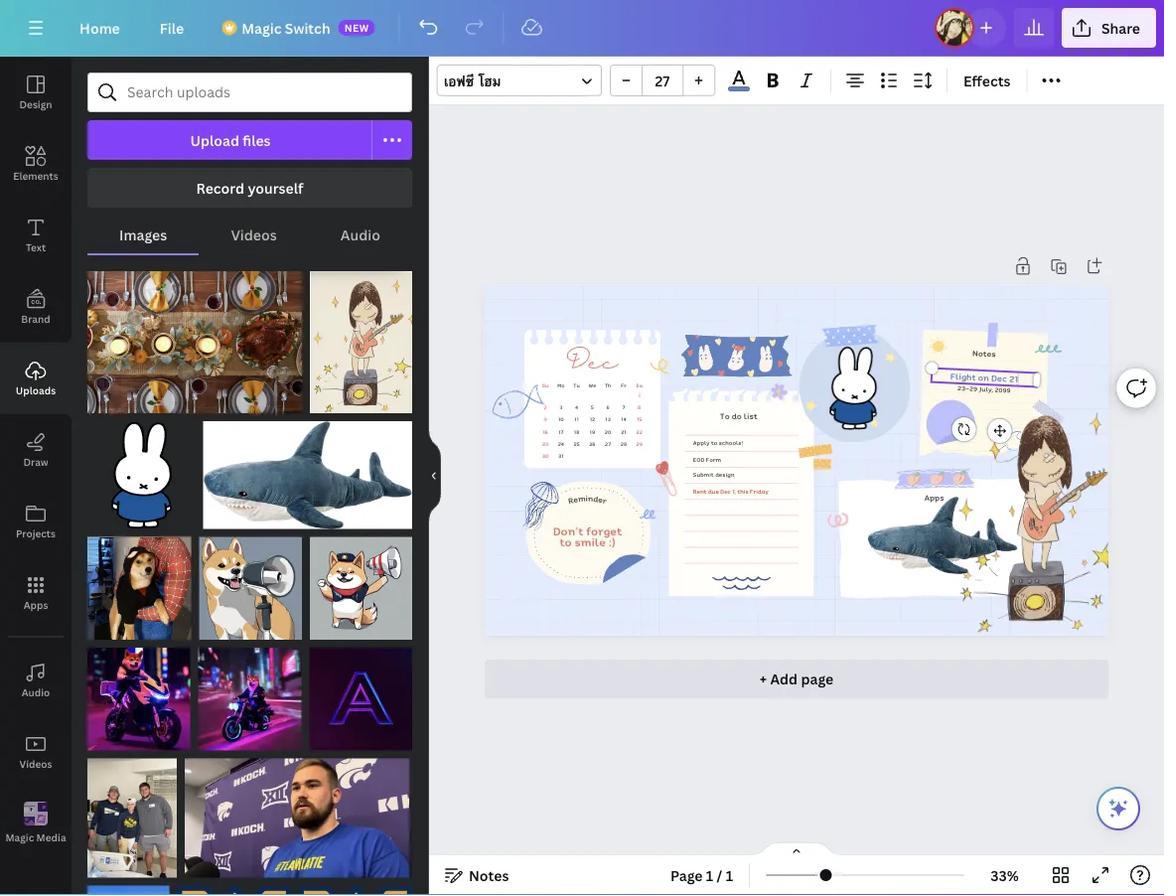 Task type: describe. For each thing, give the bounding box(es) containing it.
19
[[590, 428, 595, 435]]

su
[[542, 381, 549, 389]]

20
[[605, 428, 611, 435]]

magic media
[[5, 831, 66, 844]]

12
[[590, 416, 595, 423]]

0 vertical spatial audio button
[[309, 216, 412, 253]]

projects
[[16, 527, 56, 540]]

5
[[591, 404, 594, 411]]

เอฟซี โฮม
[[444, 71, 501, 90]]

draw button
[[0, 414, 72, 486]]

d
[[593, 492, 599, 505]]

18
[[574, 428, 579, 435]]

dec inside submit design rent due dec 1, this friday
[[720, 486, 731, 495]]

to inside apply to schools! eod form
[[711, 438, 718, 447]]

apps inside button
[[23, 598, 48, 611]]

8
[[638, 404, 641, 411]]

2099
[[995, 385, 1011, 395]]

upload files button
[[87, 120, 373, 160]]

effects button
[[956, 65, 1019, 96]]

file button
[[144, 8, 200, 48]]

i
[[586, 492, 588, 504]]

เอฟซี
[[444, 71, 474, 90]]

record
[[196, 178, 244, 197]]

31
[[558, 452, 564, 460]]

r
[[602, 494, 608, 507]]

0 vertical spatial notes
[[973, 347, 997, 360]]

2 e from the left
[[597, 493, 604, 506]]

form
[[706, 455, 721, 463]]

forget
[[586, 522, 622, 539]]

เอฟซี โฮม button
[[437, 65, 602, 96]]

show pages image
[[749, 841, 844, 857]]

due
[[708, 486, 719, 495]]

r
[[567, 494, 575, 507]]

fr
[[621, 381, 627, 389]]

28
[[621, 440, 627, 447]]

23-
[[958, 383, 970, 393]]

none text field containing on dec 21
[[932, 367, 1038, 388]]

submit design rent due dec 1, this friday
[[693, 470, 769, 495]]

uploads
[[16, 383, 56, 397]]

1 inside 10 24 3 17 31 tu 11 25 4 18 we 12 26 5 19 th 13 27 6 20 fr 14 28 7 21 sa 1 15 29 8 22
[[638, 392, 641, 399]]

fish doodle line art. sea life decoration.hand drawn fish. fish chalk line art. image
[[488, 381, 546, 425]]

projects button
[[0, 486, 72, 557]]

16
[[543, 428, 548, 435]]

this
[[738, 486, 749, 495]]

share
[[1102, 18, 1140, 37]]

do
[[732, 410, 742, 422]]

design button
[[0, 57, 72, 128]]

canva assistant image
[[1107, 797, 1131, 821]]

to do list
[[720, 410, 758, 422]]

+
[[760, 670, 767, 689]]

1 horizontal spatial 1
[[706, 866, 714, 885]]

to inside the don't forget to smile :)
[[560, 533, 572, 550]]

flight
[[950, 369, 976, 383]]

13
[[605, 416, 611, 423]]

24
[[558, 440, 564, 447]]

2
[[544, 404, 547, 411]]

text button
[[0, 200, 72, 271]]

21 inside flight on dec 21
[[1009, 372, 1019, 385]]

30
[[542, 452, 549, 460]]

file
[[160, 18, 184, 37]]

– – number field
[[649, 71, 677, 90]]

dec inside flight on dec 21
[[991, 371, 1008, 385]]

1 e from the left
[[572, 493, 579, 505]]

25
[[574, 440, 580, 447]]

flight on dec 21
[[950, 369, 1019, 385]]

text
[[26, 240, 46, 254]]

smile
[[575, 533, 606, 550]]

33% button
[[973, 859, 1037, 891]]

brand button
[[0, 271, 72, 343]]

new
[[344, 21, 369, 34]]

11
[[574, 416, 579, 423]]

on
[[978, 371, 990, 384]]

submit
[[693, 470, 714, 479]]

we
[[589, 381, 596, 389]]

22
[[636, 428, 643, 435]]

audio inside side panel tab list
[[22, 685, 50, 699]]

brand
[[21, 312, 50, 325]]

23-29 july, 2099
[[958, 383, 1011, 395]]

1 vertical spatial videos button
[[0, 716, 72, 788]]

21 inside 10 24 3 17 31 tu 11 25 4 18 we 12 26 5 19 th 13 27 6 20 fr 14 28 7 21 sa 1 15 29 8 22
[[621, 428, 626, 435]]

files
[[243, 131, 271, 150]]

1 vertical spatial audio button
[[0, 645, 72, 716]]



Task type: vqa. For each thing, say whether or not it's contained in the screenshot.
23-29 July, 2099
yes



Task type: locate. For each thing, give the bounding box(es) containing it.
notes button
[[437, 859, 517, 891]]

magic media button
[[0, 788, 72, 859]]

upload
[[190, 131, 239, 150]]

21 down 14
[[621, 428, 626, 435]]

1 horizontal spatial apps
[[925, 492, 944, 504]]

tu
[[574, 381, 580, 389]]

26
[[589, 440, 596, 447]]

videos inside side panel tab list
[[19, 757, 52, 770]]

1 horizontal spatial videos button
[[199, 216, 309, 253]]

0 horizontal spatial apps
[[23, 598, 48, 611]]

1 vertical spatial notes
[[469, 866, 509, 885]]

10
[[558, 416, 564, 423]]

1 right / at the bottom right
[[726, 866, 733, 885]]

0 horizontal spatial 29
[[636, 440, 643, 447]]

apps
[[925, 492, 944, 504], [23, 598, 48, 611]]

magic left media
[[5, 831, 34, 844]]

switch
[[285, 18, 330, 37]]

th
[[605, 381, 611, 389]]

1 horizontal spatial 21
[[1009, 372, 1019, 385]]

dec up we
[[567, 348, 618, 379]]

mo
[[558, 381, 565, 389]]

side panel tab list
[[0, 57, 72, 859]]

1 vertical spatial apps
[[23, 598, 48, 611]]

page 1 / 1
[[671, 866, 733, 885]]

m
[[578, 492, 586, 505]]

1 horizontal spatial dec
[[720, 486, 731, 495]]

rent
[[693, 486, 707, 495]]

schools!
[[719, 438, 744, 447]]

29 inside 10 24 3 17 31 tu 11 25 4 18 we 12 26 5 19 th 13 27 6 20 fr 14 28 7 21 sa 1 15 29 8 22
[[636, 440, 643, 447]]

#5c82c2 image
[[728, 87, 750, 91], [728, 87, 750, 91]]

29 inside the 23-29 july, 2099
[[970, 384, 978, 393]]

1 vertical spatial 29
[[636, 440, 643, 447]]

0 horizontal spatial notes
[[469, 866, 509, 885]]

1 horizontal spatial magic
[[242, 18, 282, 37]]

/
[[717, 866, 723, 885]]

sea waves  icon image
[[712, 576, 771, 590]]

list
[[744, 410, 758, 422]]

0 vertical spatial videos
[[231, 225, 277, 244]]

2 horizontal spatial 1
[[726, 866, 733, 885]]

1 horizontal spatial to
[[711, 438, 718, 447]]

elements
[[13, 169, 58, 182]]

e right n
[[597, 493, 604, 506]]

to
[[720, 410, 730, 422]]

magic
[[242, 18, 282, 37], [5, 831, 34, 844]]

0 horizontal spatial audio
[[22, 685, 50, 699]]

1 horizontal spatial audio
[[341, 225, 380, 244]]

7
[[622, 404, 625, 411]]

1 vertical spatial 21
[[621, 428, 626, 435]]

0 horizontal spatial 21
[[621, 428, 626, 435]]

home link
[[64, 8, 136, 48]]

magic inside button
[[5, 831, 34, 844]]

โฮม
[[477, 71, 501, 90]]

sa
[[636, 381, 643, 389]]

jellyfish doodle line art image
[[509, 478, 567, 536]]

page
[[801, 670, 834, 689]]

2 horizontal spatial dec
[[991, 371, 1008, 385]]

group
[[610, 65, 715, 96], [87, 259, 302, 413], [310, 259, 412, 413], [87, 409, 195, 529], [203, 409, 412, 529], [87, 525, 191, 640], [199, 525, 302, 640], [310, 525, 412, 640], [87, 636, 190, 750], [198, 636, 301, 750], [309, 636, 412, 750], [87, 747, 177, 878], [185, 747, 412, 878], [87, 874, 170, 895], [177, 874, 291, 895], [299, 874, 412, 895]]

1 down sa
[[638, 392, 641, 399]]

9
[[544, 416, 547, 423]]

6
[[607, 404, 610, 411]]

1 vertical spatial videos
[[19, 757, 52, 770]]

notes
[[973, 347, 997, 360], [469, 866, 509, 885]]

1 vertical spatial audio
[[22, 685, 50, 699]]

videos button down 'record yourself' button
[[199, 216, 309, 253]]

0 horizontal spatial 1
[[638, 392, 641, 399]]

to right apply
[[711, 438, 718, 447]]

record yourself
[[196, 178, 303, 197]]

draw
[[23, 455, 48, 468]]

:)
[[609, 533, 616, 550]]

videos button
[[199, 216, 309, 253], [0, 716, 72, 788]]

17
[[558, 428, 564, 435]]

1 horizontal spatial audio button
[[309, 216, 412, 253]]

apply to schools! eod form
[[693, 438, 744, 463]]

4
[[575, 404, 578, 411]]

15
[[637, 416, 642, 423]]

images
[[119, 225, 167, 244]]

share button
[[1062, 8, 1156, 48]]

to
[[711, 438, 718, 447], [560, 533, 572, 550]]

page
[[671, 866, 703, 885]]

0 horizontal spatial to
[[560, 533, 572, 550]]

1 left / at the bottom right
[[706, 866, 714, 885]]

add
[[770, 670, 798, 689]]

videos up magic media button
[[19, 757, 52, 770]]

14
[[621, 416, 626, 423]]

videos button up magic media
[[0, 716, 72, 788]]

magic for magic switch
[[242, 18, 282, 37]]

27
[[605, 440, 611, 447]]

0 horizontal spatial dec
[[567, 348, 618, 379]]

0 vertical spatial videos button
[[199, 216, 309, 253]]

record yourself button
[[87, 168, 412, 208]]

videos down 'record yourself' button
[[231, 225, 277, 244]]

0 vertical spatial magic
[[242, 18, 282, 37]]

yourself
[[248, 178, 303, 197]]

1 horizontal spatial 29
[[970, 384, 978, 393]]

magic left switch
[[242, 18, 282, 37]]

1 horizontal spatial videos
[[231, 225, 277, 244]]

0 vertical spatial apps
[[925, 492, 944, 504]]

magic for magic media
[[5, 831, 34, 844]]

33%
[[991, 866, 1019, 885]]

design
[[715, 470, 735, 479]]

+ add page button
[[485, 659, 1109, 699]]

1 vertical spatial magic
[[5, 831, 34, 844]]

1 horizontal spatial e
[[597, 493, 604, 506]]

elements button
[[0, 128, 72, 200]]

3
[[560, 404, 563, 411]]

apply
[[693, 438, 710, 447]]

23
[[542, 440, 549, 447]]

0 vertical spatial 21
[[1009, 372, 1019, 385]]

e left i
[[572, 493, 579, 505]]

dec left 1,
[[720, 486, 731, 495]]

0 vertical spatial to
[[711, 438, 718, 447]]

design
[[19, 97, 52, 111]]

1 horizontal spatial notes
[[973, 347, 997, 360]]

don't
[[553, 522, 584, 539]]

29 down the 22
[[636, 440, 643, 447]]

29 left july,
[[970, 384, 978, 393]]

1 vertical spatial to
[[560, 533, 572, 550]]

0 horizontal spatial videos
[[19, 757, 52, 770]]

dec right on
[[991, 371, 1008, 385]]

e
[[572, 493, 579, 505], [597, 493, 604, 506]]

0 horizontal spatial e
[[572, 493, 579, 505]]

su 9 23 2 16 30 mo
[[542, 381, 565, 460]]

upload files
[[190, 131, 271, 150]]

0 horizontal spatial magic
[[5, 831, 34, 844]]

21
[[1009, 372, 1019, 385], [621, 428, 626, 435]]

notes inside button
[[469, 866, 509, 885]]

0 horizontal spatial videos button
[[0, 716, 72, 788]]

apps button
[[0, 557, 72, 629]]

21 right july,
[[1009, 372, 1019, 385]]

main menu bar
[[0, 0, 1164, 57]]

to left smile
[[560, 533, 572, 550]]

+ add page
[[760, 670, 834, 689]]

None text field
[[932, 367, 1038, 388]]

0 vertical spatial 29
[[970, 384, 978, 393]]

0 vertical spatial audio
[[341, 225, 380, 244]]

Search uploads search field
[[127, 74, 399, 111]]

cute pastel hand drawn doodle line image
[[649, 353, 676, 379]]

magic switch
[[242, 18, 330, 37]]

0 horizontal spatial audio button
[[0, 645, 72, 716]]

home
[[79, 18, 120, 37]]

don't forget to smile :)
[[553, 522, 622, 550]]

audio
[[341, 225, 380, 244], [22, 685, 50, 699]]

videos
[[231, 225, 277, 244], [19, 757, 52, 770]]

sea wave linear image
[[995, 431, 1032, 462]]

effects
[[964, 71, 1011, 90]]

1,
[[732, 486, 736, 495]]

magic inside main menu bar
[[242, 18, 282, 37]]

hide image
[[428, 428, 441, 524]]

audio button
[[309, 216, 412, 253], [0, 645, 72, 716]]



